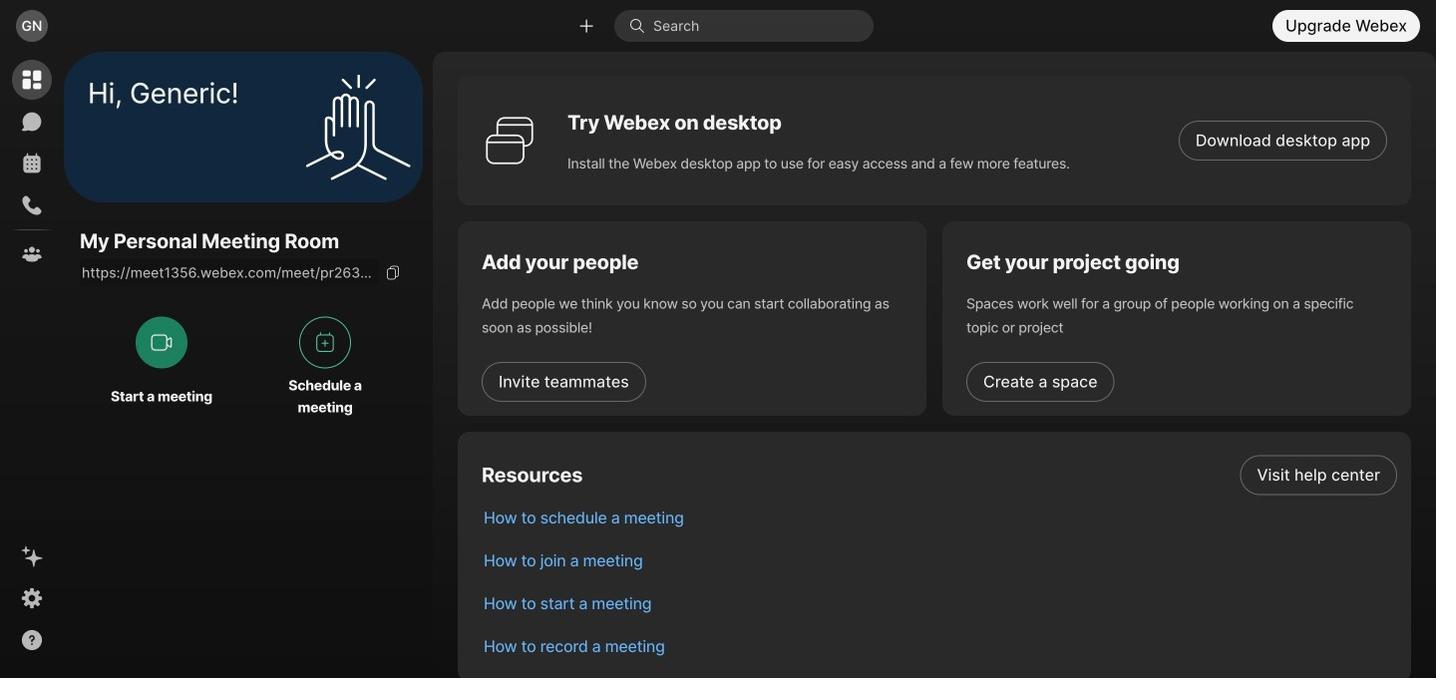 Task type: vqa. For each thing, say whether or not it's contained in the screenshot.
TEXT BOX
yes



Task type: describe. For each thing, give the bounding box(es) containing it.
2 list item from the top
[[468, 497, 1412, 540]]

two hands high fiving image
[[298, 67, 418, 187]]



Task type: locate. For each thing, give the bounding box(es) containing it.
5 list item from the top
[[468, 626, 1412, 668]]

navigation
[[0, 52, 64, 678]]

None text field
[[80, 259, 379, 287]]

1 list item from the top
[[468, 454, 1412, 497]]

webex tab list
[[12, 60, 52, 274]]

3 list item from the top
[[468, 540, 1412, 583]]

4 list item from the top
[[468, 583, 1412, 626]]

list item
[[468, 454, 1412, 497], [468, 497, 1412, 540], [468, 540, 1412, 583], [468, 583, 1412, 626], [468, 626, 1412, 668]]



